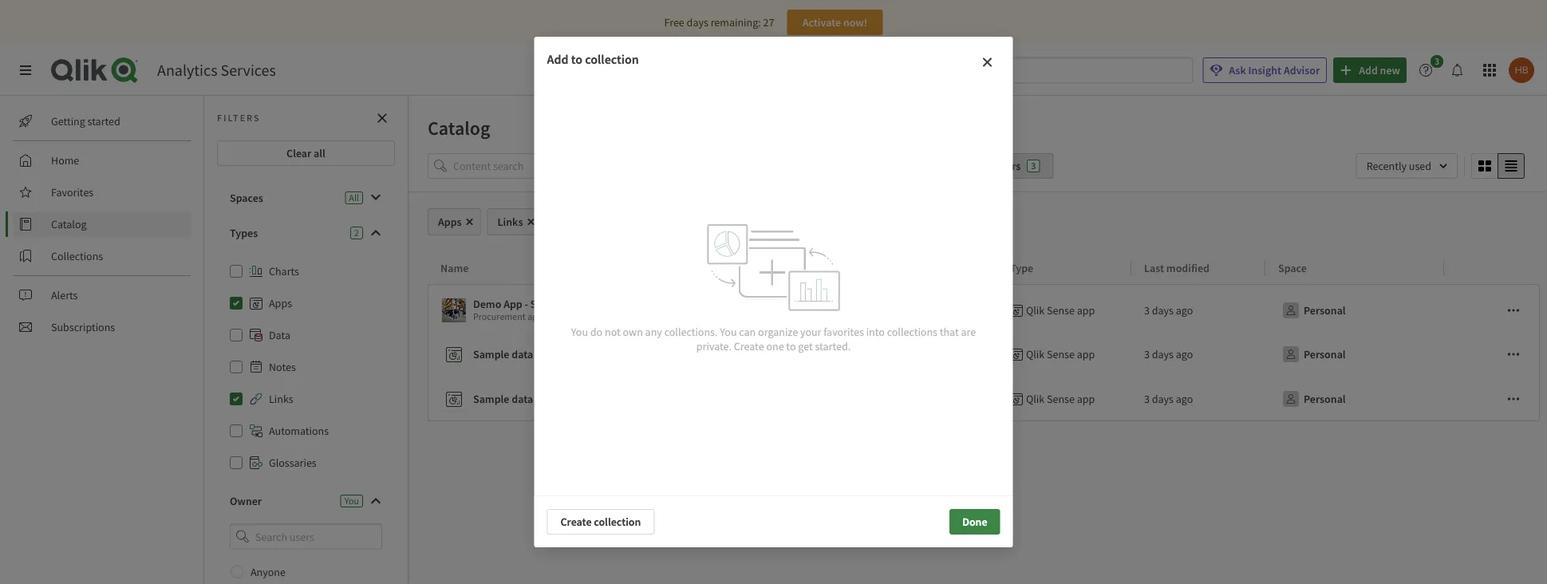 Task type: vqa. For each thing, say whether or not it's contained in the screenshot.
Add new
no



Task type: describe. For each thing, give the bounding box(es) containing it.
system.
[[1276, 310, 1306, 323]]

last modified
[[1144, 261, 1210, 275]]

sample data app for first 3 days ago cell from the bottom
[[473, 392, 554, 406]]

clear
[[287, 146, 311, 160]]

Search text field
[[939, 57, 1193, 83]]

2
[[354, 227, 359, 239]]

favorites link
[[13, 180, 192, 205]]

sample data app button for qlik sense app cell associated with second 3 days ago cell from the bottom
[[441, 338, 991, 370]]

analytics
[[157, 60, 217, 80]]

collections
[[887, 324, 938, 339]]

activate now! link
[[787, 10, 883, 35]]

personal for first 3 days ago cell from the bottom
[[1304, 392, 1346, 406]]

sense for qlik sense app cell for first 3 days ago cell from the bottom
[[1047, 392, 1075, 406]]

1 a from the left
[[596, 310, 601, 323]]

2 horizontal spatial you
[[720, 324, 737, 339]]

started
[[87, 114, 120, 128]]

subscriptions link
[[13, 314, 192, 340]]

analytics services
[[157, 60, 276, 80]]

automations
[[269, 424, 329, 438]]

ask insight advisor button
[[1203, 57, 1327, 83]]

charts
[[269, 264, 299, 279]]

getting started
[[51, 114, 120, 128]]

qlik for third 3 days ago cell from the bottom
[[1026, 303, 1045, 318]]

1 and from the left
[[933, 310, 949, 323]]

favorites
[[824, 324, 864, 339]]

organize
[[758, 324, 798, 339]]

services
[[221, 60, 276, 80]]

2 3 days ago from the top
[[1144, 347, 1193, 361]]

pharmaceutical
[[1069, 310, 1132, 323]]

all
[[978, 159, 991, 173]]

3 3 days ago from the top
[[1144, 392, 1193, 406]]

catalog inside navigation pane element
[[51, 217, 87, 231]]

-
[[525, 297, 528, 311]]

not
[[605, 324, 621, 339]]

personal button for third 3 days ago cell from the bottom
[[1278, 298, 1349, 323]]

notes
[[269, 360, 296, 374]]

bw
[[1261, 310, 1274, 323]]

data inside the demo app - sap procurement procurement application from a global holding company. the daughter companies are active in electronic products and automotive to chemicals and pharmaceutical etc. the data comes from a sap bw system.
[[1167, 310, 1185, 323]]

ago for 3 days ago button associated with qlik sense app cell for first 3 days ago cell from the bottom
[[1176, 392, 1193, 406]]

activate now!
[[803, 15, 868, 30]]

home
[[51, 153, 79, 168]]

name
[[440, 261, 469, 275]]

3 qlik sense app from the top
[[1026, 392, 1095, 406]]

all
[[314, 146, 326, 160]]

ask
[[1229, 63, 1246, 77]]

advisor
[[1284, 63, 1320, 77]]

anyone
[[251, 565, 286, 579]]

recently used image
[[1356, 153, 1458, 179]]

home link
[[13, 148, 192, 173]]

2 qlik sense app from the top
[[1026, 347, 1095, 361]]

qlik for second 3 days ago cell from the bottom
[[1026, 347, 1045, 361]]

catalog link
[[13, 211, 192, 237]]

you for you do not own any collections. you can organize your favorites into collections that are private. create one to get started.
[[571, 324, 588, 339]]

private.
[[697, 339, 732, 353]]

remaining:
[[711, 15, 761, 30]]

3 days ago button for qlik sense app cell for first 3 days ago cell from the bottom
[[1144, 386, 1193, 412]]

links inside button
[[498, 215, 523, 229]]

create inside button
[[561, 515, 592, 529]]

filters
[[993, 159, 1021, 173]]

ask insight advisor
[[1229, 63, 1320, 77]]

1 horizontal spatial catalog
[[428, 116, 490, 140]]

automotive
[[951, 310, 997, 323]]

1 3 days ago from the top
[[1144, 303, 1193, 318]]

space
[[1278, 261, 1307, 275]]

1 from from the left
[[575, 310, 594, 323]]

close sidebar menu image
[[19, 64, 32, 77]]

cell for second 3 days ago cell from the bottom
[[1444, 332, 1541, 377]]

clear all button
[[217, 140, 395, 166]]

you do not own any collections. you can organize your favorites into collections that are private. create one to get started.
[[571, 324, 976, 353]]

in
[[844, 310, 852, 323]]

1 vertical spatial apps
[[269, 296, 292, 310]]

done
[[962, 515, 988, 529]]

getting
[[51, 114, 85, 128]]

modified
[[1167, 261, 1210, 275]]

own
[[623, 324, 643, 339]]

any
[[645, 324, 662, 339]]

free
[[664, 15, 685, 30]]

active
[[819, 310, 843, 323]]

ago for 3 days ago button for qlik sense app cell associated with third 3 days ago cell from the bottom
[[1176, 303, 1193, 318]]

0 horizontal spatial links
[[269, 392, 293, 406]]

data for first 3 days ago cell from the bottom
[[512, 392, 533, 406]]

cell for first 3 days ago cell from the bottom
[[1444, 377, 1541, 421]]

create collection button
[[547, 509, 655, 535]]

to inside you do not own any collections. you can organize your favorites into collections that are private. create one to get started.
[[786, 339, 796, 353]]

glossaries
[[269, 456, 317, 470]]

add to collection
[[547, 51, 639, 67]]

last
[[1144, 261, 1164, 275]]

insight
[[1248, 63, 1282, 77]]

all filters
[[978, 159, 1021, 173]]

personal button for second 3 days ago cell from the bottom
[[1278, 342, 1349, 367]]

are inside the demo app - sap procurement procurement application from a global holding company. the daughter companies are active in electronic products and automotive to chemicals and pharmaceutical etc. the data comes from a sap bw system.
[[804, 310, 817, 323]]

clear all
[[287, 146, 326, 160]]

days for qlik sense app cell associated with third 3 days ago cell from the bottom
[[1152, 303, 1174, 318]]

done button
[[950, 509, 1000, 535]]

personal cell for first 3 days ago cell from the bottom's cell
[[1266, 377, 1444, 421]]

free days remaining: 27
[[664, 15, 774, 30]]

filters
[[217, 112, 261, 124]]

that
[[940, 324, 959, 339]]

close image
[[981, 56, 994, 69]]

you for you
[[345, 495, 359, 507]]

started.
[[815, 339, 851, 353]]

create inside you do not own any collections. you can organize your favorites into collections that are private. create one to get started.
[[734, 339, 764, 353]]

1 qlik sense app from the top
[[1026, 303, 1095, 318]]

products
[[896, 310, 931, 323]]

create collection
[[561, 515, 641, 529]]

add
[[547, 51, 569, 67]]

personal cell for cell associated with third 3 days ago cell from the bottom
[[1266, 284, 1444, 332]]

company.
[[662, 310, 701, 323]]

0 horizontal spatial procurement
[[473, 310, 526, 323]]



Task type: locate. For each thing, give the bounding box(es) containing it.
ago
[[1176, 303, 1193, 318], [1176, 347, 1193, 361], [1176, 392, 1193, 406]]

2 vertical spatial personal
[[1304, 392, 1346, 406]]

2 vertical spatial data
[[512, 392, 533, 406]]

2 personal from the top
[[1304, 347, 1346, 361]]

data
[[269, 328, 290, 342]]

to right add on the left
[[571, 51, 583, 67]]

2 vertical spatial 3 days ago
[[1144, 392, 1193, 406]]

2 vertical spatial 3 days ago button
[[1144, 386, 1193, 412]]

sap
[[531, 297, 549, 311], [1243, 310, 1259, 323]]

3 3 days ago cell from the top
[[1132, 377, 1266, 421]]

2 sample from the top
[[473, 392, 509, 406]]

one
[[766, 339, 784, 353]]

1 ago from the top
[[1176, 303, 1193, 318]]

2 vertical spatial personal button
[[1278, 386, 1349, 412]]

personal for second 3 days ago cell from the bottom
[[1304, 347, 1346, 361]]

2 from from the left
[[1215, 310, 1234, 323]]

1 qlik sense app cell from the top
[[998, 284, 1132, 332]]

1 vertical spatial are
[[961, 324, 976, 339]]

the right "etc."
[[1150, 310, 1166, 323]]

to inside the demo app - sap procurement procurement application from a global holding company. the daughter companies are active in electronic products and automotive to chemicals and pharmaceutical etc. the data comes from a sap bw system.
[[999, 310, 1007, 323]]

alerts
[[51, 288, 78, 302]]

3 qlik sense app cell from the top
[[998, 377, 1132, 421]]

0 vertical spatial to
[[571, 51, 583, 67]]

1 vertical spatial personal
[[1304, 347, 1346, 361]]

a left the bw
[[1236, 310, 1241, 323]]

sample data app button for qlik sense app cell for first 3 days ago cell from the bottom
[[441, 383, 991, 415]]

1 personal button from the top
[[1278, 298, 1349, 323]]

1 vertical spatial 3 days ago button
[[1144, 342, 1193, 367]]

3 inside filters region
[[1031, 160, 1036, 172]]

1 vertical spatial 3 days ago
[[1144, 347, 1193, 361]]

0 horizontal spatial a
[[596, 310, 601, 323]]

0 horizontal spatial apps
[[269, 296, 292, 310]]

to
[[571, 51, 583, 67], [999, 310, 1007, 323], [786, 339, 796, 353]]

collections.
[[664, 324, 718, 339]]

1 vertical spatial sample data app button
[[441, 383, 991, 415]]

etc.
[[1134, 310, 1149, 323]]

filters region
[[409, 150, 1547, 192]]

Content search text field
[[453, 153, 627, 179]]

0 vertical spatial are
[[804, 310, 817, 323]]

app for qlik sense app cell associated with third 3 days ago cell from the bottom
[[1077, 303, 1095, 318]]

1 cell from the top
[[1444, 284, 1541, 332]]

types
[[230, 226, 258, 240]]

1 3 days ago button from the top
[[1144, 298, 1193, 323]]

1 sample data app from the top
[[473, 347, 554, 361]]

daughter
[[720, 310, 756, 323]]

apps button
[[428, 208, 481, 235]]

0 vertical spatial sample data app
[[473, 347, 554, 361]]

1 vertical spatial catalog
[[51, 217, 87, 231]]

companies
[[758, 310, 802, 323]]

0 vertical spatial 3 days ago
[[1144, 303, 1193, 318]]

1 sample data app button from the top
[[441, 338, 991, 370]]

cell for third 3 days ago cell from the bottom
[[1444, 284, 1541, 332]]

catalog
[[428, 116, 490, 140], [51, 217, 87, 231]]

qlik sense app
[[1026, 303, 1095, 318], [1026, 347, 1095, 361], [1026, 392, 1095, 406]]

1 horizontal spatial apps
[[438, 215, 462, 229]]

1 qlik from the top
[[1026, 303, 1045, 318]]

1 vertical spatial qlik sense app
[[1026, 347, 1095, 361]]

3 days ago cell
[[1132, 284, 1266, 332], [1132, 332, 1266, 377], [1132, 377, 1266, 421]]

app for qlik sense app cell associated with second 3 days ago cell from the bottom
[[1077, 347, 1095, 361]]

1 horizontal spatial procurement
[[552, 297, 615, 311]]

1 horizontal spatial sap
[[1243, 310, 1259, 323]]

0 horizontal spatial and
[[933, 310, 949, 323]]

2 ago from the top
[[1176, 347, 1193, 361]]

procurement
[[552, 297, 615, 311], [473, 310, 526, 323]]

now!
[[843, 15, 868, 30]]

the up collections.
[[703, 310, 718, 323]]

get
[[798, 339, 813, 353]]

0 vertical spatial sense
[[1047, 303, 1075, 318]]

1 horizontal spatial from
[[1215, 310, 1234, 323]]

1 horizontal spatial links
[[498, 215, 523, 229]]

collections link
[[13, 243, 192, 269]]

1 vertical spatial sample data app
[[473, 392, 554, 406]]

links
[[498, 215, 523, 229], [269, 392, 293, 406]]

1 vertical spatial sample
[[473, 392, 509, 406]]

0 horizontal spatial the
[[703, 310, 718, 323]]

2 cell from the top
[[1444, 332, 1541, 377]]

are
[[804, 310, 817, 323], [961, 324, 976, 339]]

1 3 days ago cell from the top
[[1132, 284, 1266, 332]]

qlik sense app cell for third 3 days ago cell from the bottom
[[998, 284, 1132, 332]]

0 horizontal spatial you
[[345, 495, 359, 507]]

1 vertical spatial ago
[[1176, 347, 1193, 361]]

navigation pane element
[[0, 102, 203, 346]]

qlik sense app cell for first 3 days ago cell from the bottom
[[998, 377, 1132, 421]]

3 sense from the top
[[1047, 392, 1075, 406]]

comes
[[1187, 310, 1213, 323]]

links right apps button
[[498, 215, 523, 229]]

apps up data
[[269, 296, 292, 310]]

3 cell from the top
[[1444, 377, 1541, 421]]

0 vertical spatial create
[[734, 339, 764, 353]]

1 sense from the top
[[1047, 303, 1075, 318]]

2 the from the left
[[1150, 310, 1166, 323]]

collection inside button
[[594, 515, 641, 529]]

and up that
[[933, 310, 949, 323]]

1 vertical spatial collection
[[594, 515, 641, 529]]

create
[[734, 339, 764, 353], [561, 515, 592, 529]]

2 qlik sense app cell from the top
[[998, 332, 1132, 377]]

0 vertical spatial collection
[[585, 51, 639, 67]]

collections
[[51, 249, 103, 263]]

data
[[1167, 310, 1185, 323], [512, 347, 533, 361], [512, 392, 533, 406]]

0 vertical spatial personal
[[1304, 303, 1346, 318]]

getting started link
[[13, 109, 192, 134]]

1 horizontal spatial you
[[571, 324, 588, 339]]

1 horizontal spatial the
[[1150, 310, 1166, 323]]

3 days ago button for qlik sense app cell associated with third 3 days ago cell from the bottom
[[1144, 298, 1193, 323]]

2 vertical spatial sense
[[1047, 392, 1075, 406]]

0 vertical spatial qlik
[[1026, 303, 1045, 318]]

subscriptions
[[51, 320, 115, 334]]

2 vertical spatial qlik sense app
[[1026, 392, 1095, 406]]

0 vertical spatial 3 days ago button
[[1144, 298, 1193, 323]]

you
[[571, 324, 588, 339], [720, 324, 737, 339], [345, 495, 359, 507]]

2 3 days ago cell from the top
[[1132, 332, 1266, 377]]

are inside you do not own any collections. you can organize your favorites into collections that are private. create one to get started.
[[961, 324, 976, 339]]

3 personal cell from the top
[[1266, 377, 1444, 421]]

app
[[504, 297, 522, 311]]

sap left the bw
[[1243, 310, 1259, 323]]

collection
[[585, 51, 639, 67], [594, 515, 641, 529]]

3 personal button from the top
[[1278, 386, 1349, 412]]

sample for sample data app button associated with qlik sense app cell for first 3 days ago cell from the bottom
[[473, 392, 509, 406]]

sample
[[473, 347, 509, 361], [473, 392, 509, 406]]

global
[[603, 310, 628, 323]]

qlik for first 3 days ago cell from the bottom
[[1026, 392, 1045, 406]]

3 days ago button
[[1144, 298, 1193, 323], [1144, 342, 1193, 367], [1144, 386, 1193, 412]]

0 horizontal spatial are
[[804, 310, 817, 323]]

activate
[[803, 15, 841, 30]]

into
[[866, 324, 885, 339]]

demo
[[473, 297, 501, 311]]

1 the from the left
[[703, 310, 718, 323]]

1 vertical spatial qlik
[[1026, 347, 1045, 361]]

1 horizontal spatial a
[[1236, 310, 1241, 323]]

your
[[800, 324, 822, 339]]

are down automotive
[[961, 324, 976, 339]]

0 horizontal spatial create
[[561, 515, 592, 529]]

2 and from the left
[[1052, 310, 1067, 323]]

personal button for first 3 days ago cell from the bottom
[[1278, 386, 1349, 412]]

sense for qlik sense app cell associated with second 3 days ago cell from the bottom
[[1047, 347, 1075, 361]]

3 days ago
[[1144, 303, 1193, 318], [1144, 347, 1193, 361], [1144, 392, 1193, 406]]

2 sense from the top
[[1047, 347, 1075, 361]]

personal cell
[[1266, 284, 1444, 332], [1266, 332, 1444, 377], [1266, 377, 1444, 421]]

1 vertical spatial links
[[269, 392, 293, 406]]

1 sample from the top
[[473, 347, 509, 361]]

0 vertical spatial personal button
[[1278, 298, 1349, 323]]

0 vertical spatial sample
[[473, 347, 509, 361]]

2 vertical spatial ago
[[1176, 392, 1193, 406]]

1 personal cell from the top
[[1266, 284, 1444, 332]]

3 personal from the top
[[1304, 392, 1346, 406]]

qlik sense app cell
[[998, 284, 1132, 332], [998, 332, 1132, 377], [998, 377, 1132, 421]]

sample for qlik sense app cell associated with second 3 days ago cell from the bottom's sample data app button
[[473, 347, 509, 361]]

3 ago from the top
[[1176, 392, 1193, 406]]

links down notes
[[269, 392, 293, 406]]

chemicals
[[1009, 310, 1050, 323]]

0 horizontal spatial sap
[[531, 297, 549, 311]]

1 personal from the top
[[1304, 303, 1346, 318]]

holding
[[629, 310, 660, 323]]

personal cell for cell corresponding to second 3 days ago cell from the bottom
[[1266, 332, 1444, 377]]

qlik sense app cell for second 3 days ago cell from the bottom
[[998, 332, 1132, 377]]

alerts link
[[13, 282, 192, 308]]

3 days ago button for qlik sense app cell associated with second 3 days ago cell from the bottom
[[1144, 342, 1193, 367]]

favorites
[[51, 185, 94, 200]]

0 horizontal spatial from
[[575, 310, 594, 323]]

2 vertical spatial qlik
[[1026, 392, 1045, 406]]

0 horizontal spatial to
[[571, 51, 583, 67]]

links button
[[487, 208, 542, 235]]

0 vertical spatial data
[[1167, 310, 1185, 323]]

qlik
[[1026, 303, 1045, 318], [1026, 347, 1045, 361], [1026, 392, 1045, 406]]

0 vertical spatial qlik sense app
[[1026, 303, 1095, 318]]

sense for qlik sense app cell associated with third 3 days ago cell from the bottom
[[1047, 303, 1075, 318]]

can
[[739, 324, 756, 339]]

personal for third 3 days ago cell from the bottom
[[1304, 303, 1346, 318]]

personal button
[[1278, 298, 1349, 323], [1278, 342, 1349, 367], [1278, 386, 1349, 412]]

from right the comes
[[1215, 310, 1234, 323]]

ago for 3 days ago button for qlik sense app cell associated with second 3 days ago cell from the bottom
[[1176, 347, 1193, 361]]

days for qlik sense app cell associated with second 3 days ago cell from the bottom
[[1152, 347, 1174, 361]]

1 vertical spatial create
[[561, 515, 592, 529]]

1 vertical spatial personal button
[[1278, 342, 1349, 367]]

0 vertical spatial ago
[[1176, 303, 1193, 318]]

3 3 days ago button from the top
[[1144, 386, 1193, 412]]

apps
[[438, 215, 462, 229], [269, 296, 292, 310]]

apps inside button
[[438, 215, 462, 229]]

0 vertical spatial links
[[498, 215, 523, 229]]

1 vertical spatial sense
[[1047, 347, 1075, 361]]

qlik sense app image
[[442, 298, 466, 322]]

1 horizontal spatial are
[[961, 324, 976, 339]]

0 vertical spatial catalog
[[428, 116, 490, 140]]

1 vertical spatial to
[[999, 310, 1007, 323]]

2 vertical spatial to
[[786, 339, 796, 353]]

sense
[[1047, 303, 1075, 318], [1047, 347, 1075, 361], [1047, 392, 1075, 406]]

2 sample data app button from the top
[[441, 383, 991, 415]]

1 horizontal spatial and
[[1052, 310, 1067, 323]]

2 3 days ago button from the top
[[1144, 342, 1193, 367]]

0 vertical spatial sample data app button
[[441, 338, 991, 370]]

app for qlik sense app cell for first 3 days ago cell from the bottom
[[1077, 392, 1095, 406]]

electronic
[[854, 310, 894, 323]]

2 sample data app from the top
[[473, 392, 554, 406]]

analytics services element
[[157, 60, 276, 80]]

a up do
[[596, 310, 601, 323]]

sample data app button
[[441, 338, 991, 370], [441, 383, 991, 415]]

1 vertical spatial data
[[512, 347, 533, 361]]

demo app - sap procurement procurement application from a global holding company. the daughter companies are active in electronic products and automotive to chemicals and pharmaceutical etc. the data comes from a sap bw system.
[[473, 297, 1306, 323]]

add to collection dialog
[[534, 37, 1013, 547]]

to left 'get'
[[786, 339, 796, 353]]

and right chemicals
[[1052, 310, 1067, 323]]

and
[[933, 310, 949, 323], [1052, 310, 1067, 323]]

sample data app button down private.
[[441, 383, 991, 415]]

3
[[1031, 160, 1036, 172], [1144, 303, 1150, 318], [1144, 347, 1150, 361], [1144, 392, 1150, 406]]

days
[[687, 15, 709, 30], [1152, 303, 1174, 318], [1152, 347, 1174, 361], [1152, 392, 1174, 406]]

from up do
[[575, 310, 594, 323]]

27
[[763, 15, 774, 30]]

2 a from the left
[[1236, 310, 1241, 323]]

to left chemicals
[[999, 310, 1007, 323]]

from
[[575, 310, 594, 323], [1215, 310, 1234, 323]]

cell
[[1444, 284, 1541, 332], [1444, 332, 1541, 377], [1444, 377, 1541, 421]]

sample data app for second 3 days ago cell from the bottom
[[473, 347, 554, 361]]

application
[[528, 310, 573, 323]]

sample data app button down daughter
[[441, 338, 991, 370]]

days for qlik sense app cell for first 3 days ago cell from the bottom
[[1152, 392, 1174, 406]]

procurement up do
[[552, 297, 615, 311]]

switch view group
[[1472, 153, 1525, 179]]

1 horizontal spatial to
[[786, 339, 796, 353]]

1 horizontal spatial create
[[734, 339, 764, 353]]

0 vertical spatial apps
[[438, 215, 462, 229]]

owner
[[230, 494, 262, 508]]

apps up name
[[438, 215, 462, 229]]

sample data app
[[473, 347, 554, 361], [473, 392, 554, 406]]

2 qlik from the top
[[1026, 347, 1045, 361]]

2 personal button from the top
[[1278, 342, 1349, 367]]

sap right -
[[531, 297, 549, 311]]

do
[[590, 324, 603, 339]]

procurement right qlik sense app icon
[[473, 310, 526, 323]]

3 qlik from the top
[[1026, 392, 1045, 406]]

are up your at the right
[[804, 310, 817, 323]]

data for second 3 days ago cell from the bottom
[[512, 347, 533, 361]]

0 horizontal spatial catalog
[[51, 217, 87, 231]]

2 horizontal spatial to
[[999, 310, 1007, 323]]

type
[[1010, 261, 1034, 275]]

2 personal cell from the top
[[1266, 332, 1444, 377]]



